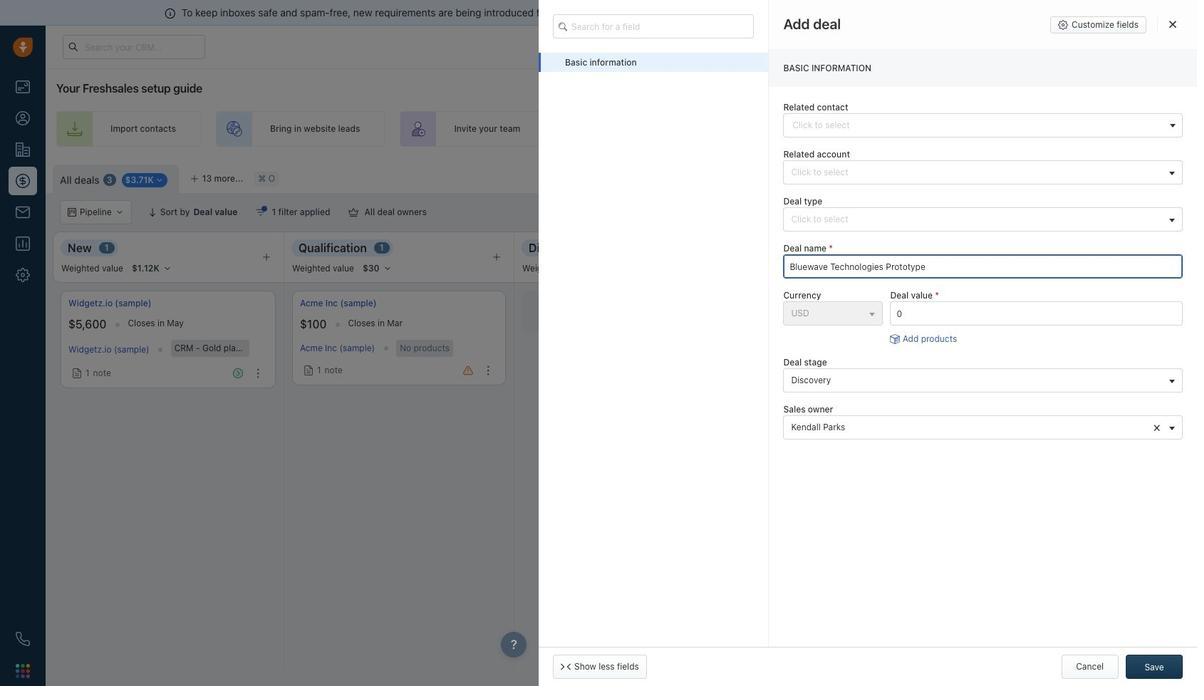Task type: describe. For each thing, give the bounding box(es) containing it.
2 horizontal spatial container_wx8msf4aqz5i3rn1 image
[[993, 207, 1003, 217]]

phone image
[[16, 632, 30, 646]]

Search field
[[1120, 200, 1191, 224]]

Search your CRM... text field
[[63, 35, 205, 59]]

Click to select search field
[[783, 113, 1183, 137]]

freshworks switcher image
[[16, 664, 30, 678]]

1 horizontal spatial container_wx8msf4aqz5i3rn1 image
[[256, 207, 266, 217]]



Task type: locate. For each thing, give the bounding box(es) containing it.
None search field
[[553, 14, 754, 38]]

Start typing... text field
[[783, 255, 1183, 279]]

0 horizontal spatial container_wx8msf4aqz5i3rn1 image
[[304, 366, 314, 376]]

Enter value number field
[[890, 302, 1183, 326]]

container_wx8msf4aqz5i3rn1 image
[[256, 207, 266, 217], [72, 368, 82, 378]]

search image
[[559, 20, 573, 33]]

1 horizontal spatial container_wx8msf4aqz5i3rn1 image
[[349, 207, 359, 217]]

send email image
[[1064, 43, 1074, 52]]

phone element
[[9, 625, 37, 653]]

container_wx8msf4aqz5i3rn1 image
[[349, 207, 359, 217], [993, 207, 1003, 217], [304, 366, 314, 376]]

dialog
[[539, 0, 1197, 686]]

close image
[[1169, 20, 1176, 29]]

0 horizontal spatial container_wx8msf4aqz5i3rn1 image
[[72, 368, 82, 378]]

1 vertical spatial container_wx8msf4aqz5i3rn1 image
[[72, 368, 82, 378]]

Search for a field text field
[[553, 14, 754, 38]]

0 vertical spatial container_wx8msf4aqz5i3rn1 image
[[256, 207, 266, 217]]



Task type: vqa. For each thing, say whether or not it's contained in the screenshot.
Phone "image"
yes



